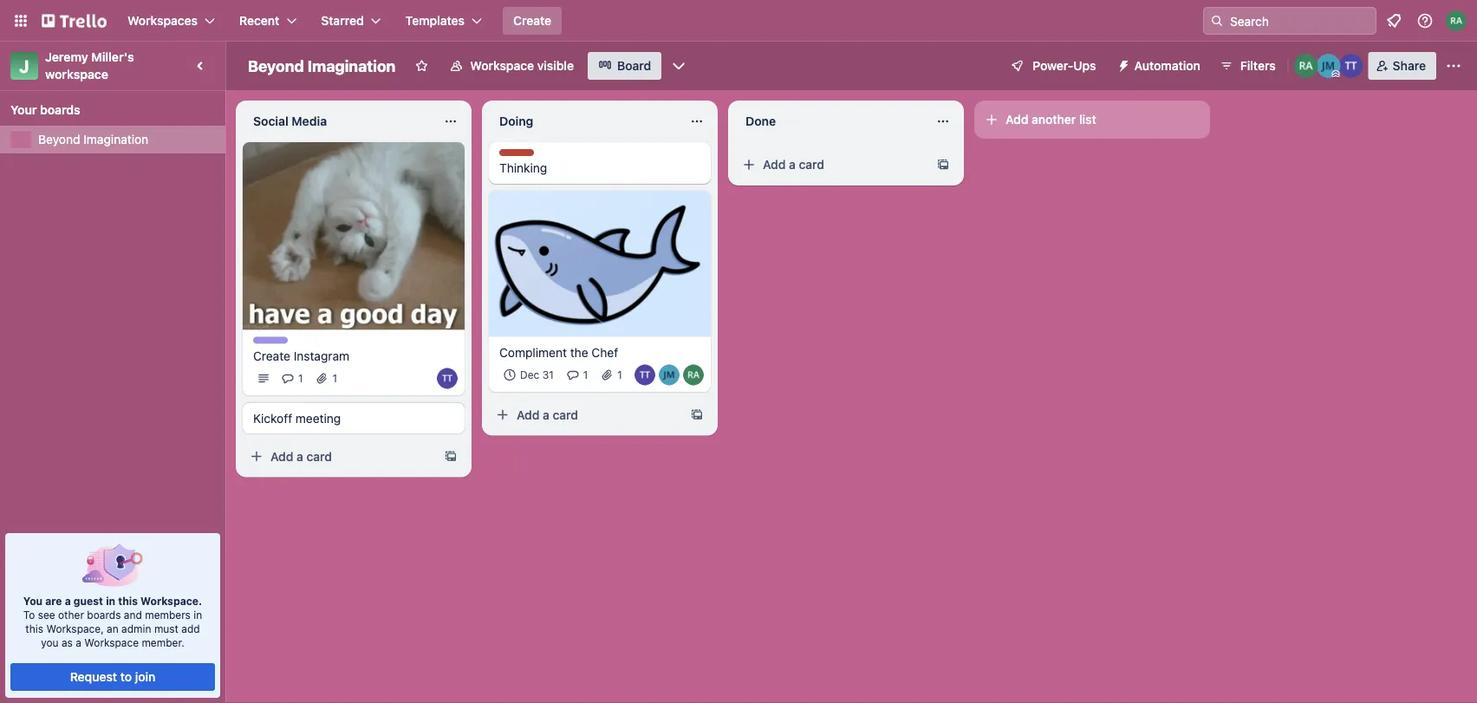 Task type: locate. For each thing, give the bounding box(es) containing it.
this up and
[[118, 595, 138, 607]]

boards
[[40, 103, 80, 117], [87, 609, 121, 621]]

add left 'another'
[[1006, 112, 1029, 127]]

1 vertical spatial add a card button
[[489, 401, 683, 429]]

thoughts thinking
[[500, 150, 548, 175]]

1 horizontal spatial imagination
[[308, 56, 396, 75]]

add down dec 31 checkbox
[[517, 408, 540, 422]]

31
[[543, 369, 554, 381]]

workspace,
[[46, 623, 104, 635]]

imagination
[[308, 56, 396, 75], [84, 132, 148, 147]]

terry turtle (terryturtle) image
[[635, 365, 656, 386], [437, 368, 458, 389]]

compliment the chef link
[[500, 344, 701, 361]]

show menu image
[[1446, 57, 1463, 75]]

a
[[789, 157, 796, 172], [543, 408, 550, 422], [297, 449, 303, 463], [65, 595, 71, 607], [76, 637, 81, 649]]

1 vertical spatial this
[[25, 623, 43, 635]]

0 vertical spatial beyond
[[248, 56, 304, 75]]

Done text field
[[735, 108, 926, 135]]

a down "done" text field
[[789, 157, 796, 172]]

terry turtle (terryturtle) image left jeremy miller (jeremymiller198) image
[[635, 365, 656, 386]]

1 vertical spatial add a card
[[517, 408, 579, 422]]

0 notifications image
[[1384, 10, 1405, 31]]

0 horizontal spatial this
[[25, 623, 43, 635]]

add a card button down "done" text field
[[735, 151, 930, 179]]

0 horizontal spatial add a card
[[271, 449, 332, 463]]

done
[[746, 114, 776, 128]]

imagination down "starred" popup button
[[308, 56, 396, 75]]

a down kickoff meeting
[[297, 449, 303, 463]]

Dec 31 checkbox
[[500, 365, 559, 386]]

add for doing
[[517, 408, 540, 422]]

workspace
[[470, 59, 534, 73], [84, 637, 139, 649]]

2 vertical spatial add a card button
[[243, 443, 437, 470]]

Search field
[[1225, 8, 1376, 34]]

1 vertical spatial create from template… image
[[690, 408, 704, 422]]

1 horizontal spatial create from template… image
[[690, 408, 704, 422]]

imagination down "your boards with 1 items" element
[[84, 132, 148, 147]]

admin
[[122, 623, 151, 635]]

0 vertical spatial imagination
[[308, 56, 396, 75]]

add a card button down 31 at the bottom left
[[489, 401, 683, 429]]

dec
[[520, 369, 540, 381]]

create from template… image for done
[[937, 158, 951, 172]]

you are a guest in this workspace. to see other boards and members in this workspace, an admin must add you as a workspace member.
[[23, 595, 202, 649]]

workspaces button
[[117, 7, 226, 35]]

card down the meeting
[[307, 449, 332, 463]]

card
[[799, 157, 825, 172], [553, 408, 579, 422], [307, 449, 332, 463]]

workspace.
[[141, 595, 202, 607]]

add down done
[[763, 157, 786, 172]]

workspace down 'an' on the left of page
[[84, 637, 139, 649]]

instagram
[[294, 349, 350, 363]]

thoughts
[[500, 150, 547, 162]]

1 horizontal spatial add a card
[[517, 408, 579, 422]]

1
[[583, 369, 588, 381], [618, 369, 623, 381], [298, 372, 303, 385], [333, 372, 338, 385]]

to
[[23, 609, 35, 621]]

0 horizontal spatial beyond imagination
[[38, 132, 148, 147]]

recent button
[[229, 7, 307, 35]]

terry turtle (terryturtle) image left dec 31 checkbox
[[437, 368, 458, 389]]

0 horizontal spatial create
[[253, 349, 291, 363]]

workspace visible
[[470, 59, 574, 73]]

0 vertical spatial boards
[[40, 103, 80, 117]]

this
[[118, 595, 138, 607], [25, 623, 43, 635]]

ruby anderson (rubyanderson7) image
[[1295, 54, 1319, 78], [683, 365, 704, 386]]

create
[[513, 13, 552, 28], [253, 349, 291, 363]]

imagination inside 'link'
[[84, 132, 148, 147]]

a for doing
[[543, 408, 550, 422]]

sm image
[[1111, 52, 1135, 76]]

add a card
[[763, 157, 825, 172], [517, 408, 579, 422], [271, 449, 332, 463]]

request
[[70, 670, 117, 684]]

beyond imagination
[[248, 56, 396, 75], [38, 132, 148, 147]]

workspace left visible
[[470, 59, 534, 73]]

create instagram
[[253, 349, 350, 363]]

templates
[[406, 13, 465, 28]]

2 horizontal spatial add a card button
[[735, 151, 930, 179]]

add a card for doing
[[517, 408, 579, 422]]

0 horizontal spatial beyond
[[38, 132, 80, 147]]

create inside button
[[513, 13, 552, 28]]

power-ups button
[[999, 52, 1107, 80]]

1 vertical spatial boards
[[87, 609, 121, 621]]

Social Media text field
[[243, 108, 434, 135]]

1 vertical spatial create
[[253, 349, 291, 363]]

this member is an admin of this board. image
[[1333, 70, 1341, 78]]

card down 31 at the bottom left
[[553, 408, 579, 422]]

ruby anderson (rubyanderson7) image right jeremy miller (jeremymiller198) image
[[683, 365, 704, 386]]

0 horizontal spatial imagination
[[84, 132, 148, 147]]

0 vertical spatial create
[[513, 13, 552, 28]]

2 horizontal spatial card
[[799, 157, 825, 172]]

1 horizontal spatial boards
[[87, 609, 121, 621]]

0 vertical spatial add a card button
[[735, 151, 930, 179]]

compliment the chef
[[500, 345, 618, 360]]

beyond imagination down "your boards with 1 items" element
[[38, 132, 148, 147]]

search image
[[1211, 14, 1225, 28]]

starred button
[[311, 7, 392, 35]]

0 horizontal spatial card
[[307, 449, 332, 463]]

beyond
[[248, 56, 304, 75], [38, 132, 80, 147]]

primary element
[[0, 0, 1478, 42]]

2 horizontal spatial create from template… image
[[937, 158, 951, 172]]

1 vertical spatial beyond imagination
[[38, 132, 148, 147]]

1 horizontal spatial this
[[118, 595, 138, 607]]

ups
[[1074, 59, 1097, 73]]

1 horizontal spatial add a card button
[[489, 401, 683, 429]]

2 vertical spatial add a card
[[271, 449, 332, 463]]

0 horizontal spatial create from template… image
[[444, 450, 458, 463]]

0 vertical spatial card
[[799, 157, 825, 172]]

1 vertical spatial card
[[553, 408, 579, 422]]

create up workspace visible
[[513, 13, 552, 28]]

compliment
[[500, 345, 567, 360]]

1 vertical spatial in
[[194, 609, 202, 621]]

card for doing
[[553, 408, 579, 422]]

imagination inside text box
[[308, 56, 396, 75]]

filters button
[[1215, 52, 1282, 80]]

you
[[23, 595, 43, 607]]

add a card down kickoff meeting
[[271, 449, 332, 463]]

ruby anderson (rubyanderson7) image left this member is an admin of this board. image
[[1295, 54, 1319, 78]]

1 vertical spatial imagination
[[84, 132, 148, 147]]

0 vertical spatial beyond imagination
[[248, 56, 396, 75]]

a right are
[[65, 595, 71, 607]]

1 horizontal spatial create
[[513, 13, 552, 28]]

add another list
[[1006, 112, 1097, 127]]

add a card button for doing
[[489, 401, 683, 429]]

add inside button
[[1006, 112, 1029, 127]]

workspace navigation collapse icon image
[[189, 54, 213, 78]]

add a card down done
[[763, 157, 825, 172]]

1 horizontal spatial workspace
[[470, 59, 534, 73]]

visible
[[537, 59, 574, 73]]

are
[[45, 595, 62, 607]]

1 horizontal spatial beyond imagination
[[248, 56, 396, 75]]

must
[[154, 623, 179, 635]]

add a card down 31 at the bottom left
[[517, 408, 579, 422]]

0 horizontal spatial workspace
[[84, 637, 139, 649]]

your
[[10, 103, 37, 117]]

add another list button
[[975, 101, 1211, 139]]

card down "done" text field
[[799, 157, 825, 172]]

boards right your
[[40, 103, 80, 117]]

0 vertical spatial create from template… image
[[937, 158, 951, 172]]

beyond imagination inside text box
[[248, 56, 396, 75]]

0 vertical spatial workspace
[[470, 59, 534, 73]]

thinking
[[500, 161, 548, 175]]

1 vertical spatial beyond
[[38, 132, 80, 147]]

0 vertical spatial ruby anderson (rubyanderson7) image
[[1295, 54, 1319, 78]]

create from template… image for social media
[[444, 450, 458, 463]]

to
[[120, 670, 132, 684]]

meeting
[[296, 411, 341, 425]]

beyond imagination down starred
[[248, 56, 396, 75]]

beyond down your boards
[[38, 132, 80, 147]]

1 vertical spatial ruby anderson (rubyanderson7) image
[[683, 365, 704, 386]]

2 vertical spatial create from template… image
[[444, 450, 458, 463]]

0 vertical spatial add a card
[[763, 157, 825, 172]]

create for create instagram
[[253, 349, 291, 363]]

ruby anderson (rubyanderson7) image
[[1447, 10, 1467, 31]]

add a card button down kickoff meeting link
[[243, 443, 437, 470]]

in right guest
[[106, 595, 115, 607]]

create for create
[[513, 13, 552, 28]]

workspace
[[45, 67, 108, 82]]

in
[[106, 595, 115, 607], [194, 609, 202, 621]]

jeremy miller (jeremymiller198) image
[[1317, 54, 1341, 78]]

add a card button
[[735, 151, 930, 179], [489, 401, 683, 429], [243, 443, 437, 470]]

1 horizontal spatial terry turtle (terryturtle) image
[[635, 365, 656, 386]]

workspaces
[[127, 13, 198, 28]]

this down to
[[25, 623, 43, 635]]

terry turtle (terryturtle) image
[[1340, 54, 1364, 78]]

2 horizontal spatial add a card
[[763, 157, 825, 172]]

add a card for social media
[[271, 449, 332, 463]]

create down color: purple, title: none icon
[[253, 349, 291, 363]]

another
[[1032, 112, 1077, 127]]

beyond down recent "dropdown button"
[[248, 56, 304, 75]]

0 horizontal spatial add a card button
[[243, 443, 437, 470]]

0 vertical spatial in
[[106, 595, 115, 607]]

add
[[1006, 112, 1029, 127], [763, 157, 786, 172], [517, 408, 540, 422], [271, 449, 294, 463]]

add down kickoff
[[271, 449, 294, 463]]

beyond inside text box
[[248, 56, 304, 75]]

a down 31 at the bottom left
[[543, 408, 550, 422]]

boards up 'an' on the left of page
[[87, 609, 121, 621]]

create from template… image
[[937, 158, 951, 172], [690, 408, 704, 422], [444, 450, 458, 463]]

customize views image
[[671, 57, 688, 75]]

recent
[[239, 13, 280, 28]]

the
[[570, 345, 589, 360]]

add for social media
[[271, 449, 294, 463]]

2 vertical spatial card
[[307, 449, 332, 463]]

1 horizontal spatial beyond
[[248, 56, 304, 75]]

1 vertical spatial workspace
[[84, 637, 139, 649]]

1 horizontal spatial card
[[553, 408, 579, 422]]

in up 'add'
[[194, 609, 202, 621]]



Task type: vqa. For each thing, say whether or not it's contained in the screenshot.
Request to join
yes



Task type: describe. For each thing, give the bounding box(es) containing it.
workspace inside button
[[470, 59, 534, 73]]

0 horizontal spatial ruby anderson (rubyanderson7) image
[[683, 365, 704, 386]]

create instagram link
[[253, 347, 454, 365]]

power-
[[1033, 59, 1074, 73]]

add a card button for done
[[735, 151, 930, 179]]

list
[[1080, 112, 1097, 127]]

1 down chef
[[618, 369, 623, 381]]

add
[[182, 623, 200, 635]]

automation button
[[1111, 52, 1211, 80]]

starred
[[321, 13, 364, 28]]

color: purple, title: none image
[[253, 337, 288, 344]]

share
[[1393, 59, 1427, 73]]

social
[[253, 114, 289, 128]]

Doing text field
[[489, 108, 680, 135]]

other
[[58, 609, 84, 621]]

0 horizontal spatial terry turtle (terryturtle) image
[[437, 368, 458, 389]]

members
[[145, 609, 191, 621]]

your boards
[[10, 103, 80, 117]]

social media
[[253, 114, 327, 128]]

member.
[[142, 637, 185, 649]]

0 vertical spatial this
[[118, 595, 138, 607]]

automation
[[1135, 59, 1201, 73]]

jeremy miller (jeremymiller198) image
[[659, 365, 680, 386]]

beyond imagination link
[[38, 131, 215, 148]]

open information menu image
[[1417, 12, 1435, 29]]

boards inside you are a guest in this workspace. to see other boards and members in this workspace, an admin must add you as a workspace member.
[[87, 609, 121, 621]]

guest
[[74, 595, 103, 607]]

1 down the 'instagram'
[[333, 372, 338, 385]]

1 down the
[[583, 369, 588, 381]]

kickoff
[[253, 411, 292, 425]]

back to home image
[[42, 7, 107, 35]]

0 horizontal spatial in
[[106, 595, 115, 607]]

workspace inside you are a guest in this workspace. to see other boards and members in this workspace, an admin must add you as a workspace member.
[[84, 637, 139, 649]]

doing
[[500, 114, 534, 128]]

an
[[107, 623, 119, 635]]

request to join button
[[11, 663, 215, 691]]

card for social media
[[307, 449, 332, 463]]

add a card button for social media
[[243, 443, 437, 470]]

jeremy
[[45, 50, 88, 64]]

a for social media
[[297, 449, 303, 463]]

power-ups
[[1033, 59, 1097, 73]]

dec 31
[[520, 369, 554, 381]]

request to join
[[70, 670, 155, 684]]

filters
[[1241, 59, 1276, 73]]

beyond inside 'link'
[[38, 132, 80, 147]]

add for done
[[763, 157, 786, 172]]

a for done
[[789, 157, 796, 172]]

a right as
[[76, 637, 81, 649]]

card for done
[[799, 157, 825, 172]]

j
[[19, 56, 29, 76]]

Board name text field
[[239, 52, 405, 80]]

share button
[[1369, 52, 1437, 80]]

1 horizontal spatial ruby anderson (rubyanderson7) image
[[1295, 54, 1319, 78]]

0 horizontal spatial boards
[[40, 103, 80, 117]]

beyond imagination inside 'link'
[[38, 132, 148, 147]]

board
[[618, 59, 652, 73]]

chef
[[592, 345, 618, 360]]

star or unstar board image
[[415, 59, 429, 73]]

templates button
[[395, 7, 493, 35]]

kickoff meeting link
[[253, 410, 454, 427]]

add a card for done
[[763, 157, 825, 172]]

create button
[[503, 7, 562, 35]]

jeremy miller's workspace
[[45, 50, 137, 82]]

as
[[62, 637, 73, 649]]

miller's
[[91, 50, 134, 64]]

media
[[292, 114, 327, 128]]

kickoff meeting
[[253, 411, 341, 425]]

workspace visible button
[[439, 52, 585, 80]]

color: bold red, title: "thoughts" element
[[500, 149, 547, 162]]

1 horizontal spatial in
[[194, 609, 202, 621]]

your boards with 1 items element
[[10, 100, 206, 121]]

board link
[[588, 52, 662, 80]]

thinking link
[[500, 160, 701, 177]]

and
[[124, 609, 142, 621]]

you
[[41, 637, 59, 649]]

create from template… image for doing
[[690, 408, 704, 422]]

see
[[38, 609, 55, 621]]

1 down the create instagram
[[298, 372, 303, 385]]

join
[[135, 670, 155, 684]]



